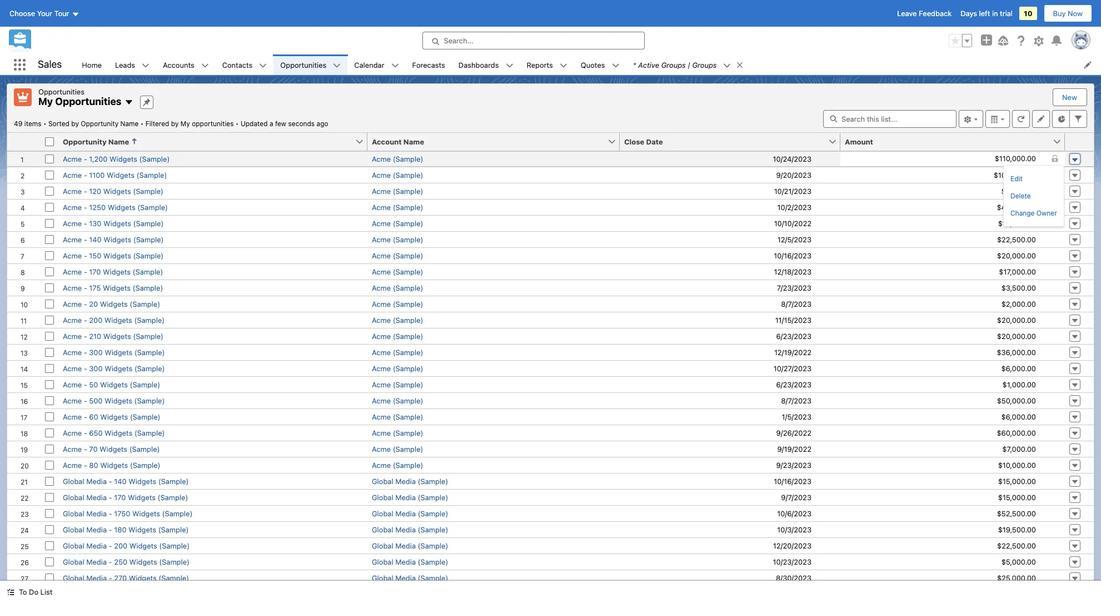 Task type: describe. For each thing, give the bounding box(es) containing it.
account
[[372, 137, 402, 146]]

$25,000.00
[[998, 574, 1037, 583]]

7/23/2023
[[777, 283, 812, 292]]

10/24/2023
[[773, 154, 812, 163]]

$20,000.00 for 10/16/2023
[[998, 251, 1037, 260]]

acme (sample) link for the acme - 1,200 widgets (sample) link
[[372, 154, 423, 163]]

- for acme - 120 widgets (sample) link
[[84, 187, 87, 196]]

global media (sample) for global media - 1750 widgets (sample)
[[372, 509, 448, 518]]

new
[[1063, 93, 1078, 102]]

cell inside my opportunities grid
[[41, 133, 58, 151]]

130
[[89, 219, 101, 228]]

global media - 180 widgets (sample)
[[63, 525, 189, 534]]

acme - 70 widgets (sample) link
[[63, 445, 160, 454]]

acme (sample) link for acme - 210 widgets (sample) link
[[372, 332, 423, 341]]

$3,500.00
[[1002, 283, 1037, 292]]

your
[[37, 9, 52, 18]]

80
[[89, 461, 98, 470]]

leads link
[[108, 55, 142, 75]]

sales
[[38, 59, 62, 70]]

270
[[114, 574, 127, 583]]

acme - 300 widgets (sample) link for 12/19/2022
[[63, 348, 165, 357]]

1 horizontal spatial my
[[181, 119, 190, 128]]

- for acme - 60 widgets (sample) link
[[84, 412, 87, 421]]

media for global media (sample) link for global media - 180 widgets (sample)
[[396, 525, 416, 534]]

acme (sample) link for acme - 300 widgets (sample) link corresponding to 12/19/2022
[[372, 348, 423, 357]]

leads list item
[[108, 55, 156, 75]]

global media (sample) link for global media - 180 widgets (sample)
[[372, 525, 448, 534]]

1100
[[89, 170, 105, 179]]

acme (sample) for acme - 130 widgets (sample) "link"
[[372, 219, 423, 228]]

6/23/2023 for $20,000.00
[[777, 332, 812, 341]]

1,200
[[89, 154, 108, 163]]

media for global media - 140 widgets (sample) global media (sample) link
[[396, 477, 416, 486]]

reports list item
[[520, 55, 574, 75]]

search... button
[[422, 32, 645, 50]]

global media (sample) for global media - 170 widgets (sample)
[[372, 493, 448, 502]]

* active groups | groups
[[633, 60, 717, 69]]

2 by from the left
[[171, 119, 179, 128]]

do
[[29, 588, 38, 597]]

days left in trial
[[961, 9, 1013, 18]]

name for account name
[[404, 137, 424, 146]]

acme (sample) link for acme - 500 widgets (sample) link
[[372, 396, 423, 405]]

widgets for acme - 70 widgets (sample) link
[[100, 445, 127, 454]]

- for acme - 70 widgets (sample) link
[[84, 445, 87, 454]]

250
[[114, 558, 127, 566]]

|
[[688, 60, 691, 69]]

widgets right 270
[[129, 574, 157, 583]]

global media (sample) for global media - 180 widgets (sample)
[[372, 525, 448, 534]]

opportunities
[[192, 119, 234, 128]]

global for global media - 180 widgets (sample) link
[[63, 525, 84, 534]]

opportunities inside opportunities link
[[281, 60, 327, 69]]

$15,000.00 for 10/16/2023
[[999, 477, 1037, 486]]

acme (sample) link for acme - 1100 widgets (sample) link
[[372, 170, 423, 179]]

150
[[89, 251, 101, 260]]

70
[[89, 445, 98, 454]]

$6,000.00 for 1/5/2023
[[1002, 412, 1037, 421]]

seconds
[[288, 119, 315, 128]]

10/3/2023
[[778, 525, 812, 534]]

acme (sample) link for acme - 140 widgets (sample) link at the top left of the page
[[372, 235, 423, 244]]

acme (sample) link for acme - 50 widgets (sample) 'link'
[[372, 380, 423, 389]]

$45,000.00
[[998, 203, 1037, 212]]

global for global media - 270 widgets (sample) link
[[63, 574, 84, 583]]

to do list button
[[0, 581, 59, 603]]

days
[[961, 9, 978, 18]]

Search My Opportunities list view. search field
[[824, 110, 957, 128]]

contacts list item
[[216, 55, 274, 75]]

opportunity inside button
[[63, 137, 107, 146]]

global media - 140 widgets (sample) link
[[63, 477, 189, 486]]

49
[[14, 119, 22, 128]]

7 global media (sample) from the top
[[372, 574, 448, 583]]

global media - 270 widgets (sample)
[[63, 574, 189, 583]]

widgets for acme - 20 widgets (sample) link
[[100, 300, 128, 308]]

acme (sample) for acme - 210 widgets (sample) link
[[372, 332, 423, 341]]

widgets for acme - 50 widgets (sample) 'link'
[[100, 380, 128, 389]]

12/19/2022
[[775, 348, 812, 357]]

media for global media - 270 widgets (sample) link
[[86, 574, 107, 583]]

opportunities list item
[[274, 55, 348, 75]]

12/18/2023
[[775, 267, 812, 276]]

choose
[[9, 9, 35, 18]]

widgets for acme - 175 widgets (sample) link
[[103, 283, 131, 292]]

widgets for 10/27/2023 acme - 300 widgets (sample) link
[[105, 364, 132, 373]]

widgets for acme - 170 widgets (sample) "link"
[[103, 267, 131, 276]]

2 • from the left
[[141, 119, 144, 128]]

acme - 150 widgets (sample)
[[63, 251, 164, 260]]

text default image for contacts
[[259, 62, 267, 69]]

trial
[[1001, 9, 1013, 18]]

acme (sample) link for 10/27/2023 acme - 300 widgets (sample) link
[[372, 364, 423, 373]]

buy now button
[[1044, 4, 1093, 22]]

action element
[[1066, 133, 1095, 151]]

$5,000.00
[[1002, 558, 1037, 566]]

$20,000.00 for 6/23/2023
[[998, 332, 1037, 341]]

$36,000.00
[[998, 348, 1037, 357]]

60
[[89, 412, 98, 421]]

- for acme - 210 widgets (sample) link
[[84, 332, 87, 341]]

acme (sample) for the acme - 1,200 widgets (sample) link
[[372, 154, 423, 163]]

acme (sample) for the acme - 200 widgets (sample) link
[[372, 316, 423, 325]]

items
[[24, 119, 41, 128]]

my opportunities status
[[14, 119, 241, 128]]

9/26/2022
[[777, 429, 812, 437]]

acme (sample) for acme - 175 widgets (sample) link
[[372, 283, 423, 292]]

item number element
[[7, 133, 41, 151]]

- for "acme - 1250 widgets (sample)" link
[[84, 203, 87, 212]]

$4,000.00
[[1002, 187, 1037, 196]]

$2,000.00
[[1002, 300, 1037, 308]]

acme - 130 widgets (sample)
[[63, 219, 164, 228]]

0 vertical spatial 200
[[89, 316, 103, 325]]

- for acme - 50 widgets (sample) 'link'
[[84, 380, 87, 389]]

widgets up the global media - 170 widgets (sample)
[[129, 477, 156, 486]]

$50,000.00
[[998, 396, 1037, 405]]

acme (sample) for acme - 70 widgets (sample) link
[[372, 445, 423, 454]]

acme - 80 widgets (sample)
[[63, 461, 160, 470]]

global for global media - 170 widgets (sample) global media (sample) link
[[372, 493, 394, 502]]

accounts
[[163, 60, 194, 69]]

acme (sample) link for acme - 150 widgets (sample) "link"
[[372, 251, 423, 260]]

quotes link
[[574, 55, 612, 75]]

- for acme - 175 widgets (sample) link
[[84, 283, 87, 292]]

amount button
[[841, 133, 1053, 150]]

global for global media - 170 widgets (sample) link
[[63, 493, 84, 502]]

acme - 300 widgets (sample) for 10/27/2023
[[63, 364, 165, 373]]

few
[[275, 119, 287, 128]]

my opportunities
[[38, 96, 122, 107]]

choose your tour
[[9, 9, 69, 18]]

- down global media - 180 widgets (sample) link
[[109, 541, 112, 550]]

acme - 150 widgets (sample) link
[[63, 251, 164, 260]]

0 horizontal spatial my
[[38, 96, 53, 107]]

acme (sample) for acme - 650 widgets (sample) link
[[372, 429, 423, 437]]

- for 10/27/2023 acme - 300 widgets (sample) link
[[84, 364, 87, 373]]

close date
[[625, 137, 663, 146]]

- for acme - 650 widgets (sample) link
[[84, 429, 87, 437]]

global media - 170 widgets (sample) link
[[63, 493, 188, 502]]

widgets for acme - 130 widgets (sample) "link"
[[103, 219, 131, 228]]

widgets for "acme - 1250 widgets (sample)" link
[[108, 203, 136, 212]]

global media - 140 widgets (sample)
[[63, 477, 189, 486]]

3 • from the left
[[236, 119, 239, 128]]

global media - 270 widgets (sample) link
[[63, 574, 189, 583]]

- for acme - 150 widgets (sample) "link"
[[84, 251, 87, 260]]

global media - 250 widgets (sample)
[[63, 558, 190, 566]]

10/16/2023 for $15,000.00
[[774, 477, 812, 486]]

1750
[[114, 509, 130, 518]]

- for acme - 130 widgets (sample) "link"
[[84, 219, 87, 228]]

$105,000.00
[[994, 170, 1037, 179]]

1 vertical spatial 170
[[114, 493, 126, 502]]

tour
[[54, 9, 69, 18]]

action image
[[1066, 133, 1095, 150]]

global for global media - 250 widgets (sample)'s global media (sample) link
[[372, 558, 394, 566]]

10/27/2023
[[774, 364, 812, 373]]

close
[[625, 137, 645, 146]]

text default image for leads
[[142, 62, 150, 69]]

media for global media - 250 widgets (sample) link
[[86, 558, 107, 566]]

1 horizontal spatial 140
[[114, 477, 127, 486]]

- left 180
[[109, 525, 112, 534]]

feedback
[[919, 9, 952, 18]]

sorted
[[48, 119, 69, 128]]

acme - 210 widgets (sample) link
[[63, 332, 164, 341]]

list containing home
[[75, 55, 1102, 75]]

global media (sample) link for global media - 170 widgets (sample)
[[372, 493, 448, 502]]

12/20/2023
[[774, 541, 812, 550]]

amount element
[[841, 133, 1072, 151]]

list
[[40, 588, 52, 597]]

name left filtered
[[120, 119, 139, 128]]

list item containing *
[[627, 55, 749, 75]]

acme - 60 widgets (sample)
[[63, 412, 160, 421]]

calendar list item
[[348, 55, 406, 75]]

$13,000.00
[[999, 219, 1037, 228]]

$10,000.00
[[999, 461, 1037, 470]]

acme - 1250 widgets (sample) link
[[63, 203, 168, 212]]

acme (sample) for acme - 60 widgets (sample) link
[[372, 412, 423, 421]]

acme (sample) for "acme - 1250 widgets (sample)" link
[[372, 203, 423, 212]]

widgets for acme - 80 widgets (sample) link
[[100, 461, 128, 470]]

dashboards
[[459, 60, 499, 69]]

to
[[19, 588, 27, 597]]

acme - 175 widgets (sample)
[[63, 283, 163, 292]]

acme - 20 widgets (sample)
[[63, 300, 160, 308]]

leave feedback link
[[898, 9, 952, 18]]

my opportunities|opportunities|list view element
[[7, 83, 1095, 603]]

quotes list item
[[574, 55, 627, 75]]

acme - 300 widgets (sample) link for 10/27/2023
[[63, 364, 165, 373]]

- for the acme - 200 widgets (sample) link
[[84, 316, 87, 325]]



Task type: vqa. For each thing, say whether or not it's contained in the screenshot.


Task type: locate. For each thing, give the bounding box(es) containing it.
2 groups from the left
[[693, 60, 717, 69]]

opportunity name button
[[58, 133, 355, 150]]

6 global media (sample) link from the top
[[372, 558, 448, 566]]

global media (sample) link for global media - 250 widgets (sample)
[[372, 558, 448, 566]]

1 horizontal spatial •
[[141, 119, 144, 128]]

300 down the 210
[[89, 348, 103, 357]]

global media - 180 widgets (sample) link
[[63, 525, 189, 534]]

acme (sample) for acme - 50 widgets (sample) 'link'
[[372, 380, 423, 389]]

1 $15,000.00 from the top
[[999, 477, 1037, 486]]

widgets up global media - 250 widgets (sample)
[[129, 541, 157, 550]]

widgets down the acme - 1,200 widgets (sample)
[[107, 170, 135, 179]]

1 $22,500.00 from the top
[[998, 235, 1037, 244]]

text default image left the *
[[612, 62, 620, 69]]

- up acme - 175 widgets (sample) link
[[84, 267, 87, 276]]

11 acme (sample) from the top
[[372, 316, 423, 325]]

200 up "250"
[[114, 541, 127, 550]]

0 vertical spatial $15,000.00
[[999, 477, 1037, 486]]

- down global media - 140 widgets (sample)
[[109, 493, 112, 502]]

acme (sample) link for acme - 175 widgets (sample) link
[[372, 283, 423, 292]]

name right account
[[404, 137, 424, 146]]

acme - 300 widgets (sample) link
[[63, 348, 165, 357], [63, 364, 165, 373]]

widgets down acme - 70 widgets (sample)
[[100, 461, 128, 470]]

8/7/2023 down '7/23/2023'
[[782, 300, 812, 308]]

global media (sample) for global media - 250 widgets (sample)
[[372, 558, 448, 566]]

$22,500.00 down $19,500.00
[[998, 541, 1037, 550]]

1 vertical spatial $6,000.00
[[1002, 412, 1037, 421]]

1 acme (sample) from the top
[[372, 154, 423, 163]]

text default image for accounts
[[201, 62, 209, 69]]

widgets down acme - 650 widgets (sample) link
[[100, 445, 127, 454]]

global for global media - 250 widgets (sample) link
[[63, 558, 84, 566]]

acme (sample) link for acme - 70 widgets (sample) link
[[372, 445, 423, 454]]

widgets up "acme - 1250 widgets (sample)" link
[[103, 187, 131, 196]]

8/30/2023
[[776, 574, 812, 583]]

widgets
[[110, 154, 137, 163], [107, 170, 135, 179], [103, 187, 131, 196], [108, 203, 136, 212], [103, 219, 131, 228], [104, 235, 131, 244], [103, 251, 131, 260], [103, 267, 131, 276], [103, 283, 131, 292], [100, 300, 128, 308], [104, 316, 132, 325], [103, 332, 131, 341], [105, 348, 132, 357], [105, 364, 132, 373], [100, 380, 128, 389], [105, 396, 132, 405], [100, 412, 128, 421], [105, 429, 132, 437], [100, 445, 127, 454], [100, 461, 128, 470], [129, 477, 156, 486], [128, 493, 156, 502], [132, 509, 160, 518], [129, 525, 156, 534], [129, 541, 157, 550], [129, 558, 157, 566], [129, 574, 157, 583]]

- left 650
[[84, 429, 87, 437]]

acme - 650 widgets (sample) link
[[63, 429, 165, 437]]

170 up 1750
[[114, 493, 126, 502]]

- for the acme - 1,200 widgets (sample) link
[[84, 154, 87, 163]]

2 300 from the top
[[89, 364, 103, 373]]

2 6/23/2023 from the top
[[777, 380, 812, 389]]

0 horizontal spatial 200
[[89, 316, 103, 325]]

13 acme (sample) from the top
[[372, 348, 423, 357]]

acme - 300 widgets (sample) link up acme - 50 widgets (sample)
[[63, 364, 165, 373]]

widgets up acme - 1100 widgets (sample)
[[110, 154, 137, 163]]

6 global media (sample) from the top
[[372, 558, 448, 566]]

13 acme (sample) link from the top
[[372, 348, 423, 357]]

choose your tour button
[[9, 4, 80, 22]]

widgets down "acme - 1250 widgets (sample)" link
[[103, 219, 131, 228]]

groups right |
[[693, 60, 717, 69]]

0 vertical spatial 170
[[89, 267, 101, 276]]

groups
[[662, 60, 686, 69], [693, 60, 717, 69]]

140
[[89, 235, 102, 244], [114, 477, 127, 486]]

- for acme - 300 widgets (sample) link corresponding to 12/19/2022
[[84, 348, 87, 357]]

16 acme (sample) link from the top
[[372, 396, 423, 405]]

media for global media (sample) link for global media - 200 widgets (sample)
[[396, 541, 416, 550]]

acme (sample) link for acme - 170 widgets (sample) "link"
[[372, 267, 423, 276]]

my left opportunities
[[181, 119, 190, 128]]

- down acme - 80 widgets (sample)
[[109, 477, 112, 486]]

global for global media (sample) link associated with global media - 1750 widgets (sample)
[[372, 509, 394, 518]]

media
[[86, 477, 107, 486], [396, 477, 416, 486], [86, 493, 107, 502], [396, 493, 416, 502], [86, 509, 107, 518], [396, 509, 416, 518], [86, 525, 107, 534], [396, 525, 416, 534], [86, 541, 107, 550], [396, 541, 416, 550], [86, 558, 107, 566], [396, 558, 416, 566], [86, 574, 107, 583], [396, 574, 416, 583]]

1 groups from the left
[[662, 60, 686, 69]]

10 acme (sample) link from the top
[[372, 300, 423, 308]]

widgets up acme - 200 widgets (sample)
[[100, 300, 128, 308]]

- left 80
[[84, 461, 87, 470]]

text default image inside contacts list item
[[259, 62, 267, 69]]

- left 500
[[84, 396, 87, 405]]

by
[[71, 119, 79, 128], [171, 119, 179, 128]]

text default image inside opportunities list item
[[333, 62, 341, 69]]

acme - 200 widgets (sample)
[[63, 316, 165, 325]]

widgets down "acme - 60 widgets (sample)"
[[105, 429, 132, 437]]

1 vertical spatial acme - 300 widgets (sample)
[[63, 364, 165, 373]]

acme - 300 widgets (sample)
[[63, 348, 165, 357], [63, 364, 165, 373]]

global media (sample) for global media - 140 widgets (sample)
[[372, 477, 448, 486]]

2 8/7/2023 from the top
[[782, 396, 812, 405]]

1 vertical spatial 6/23/2023
[[777, 380, 812, 389]]

5 acme (sample) from the top
[[372, 219, 423, 228]]

1 horizontal spatial 200
[[114, 541, 127, 550]]

- up acme - 50 widgets (sample) 'link'
[[84, 364, 87, 373]]

widgets for acme - 120 widgets (sample) link
[[103, 187, 131, 196]]

acme (sample) for acme - 80 widgets (sample) link
[[372, 461, 423, 470]]

global for 1st global media (sample) link from the bottom
[[372, 574, 394, 583]]

12 acme (sample) link from the top
[[372, 332, 423, 341]]

widgets right 1750
[[132, 509, 160, 518]]

$110,000.00
[[995, 154, 1037, 163]]

- down acme - 210 widgets (sample) link
[[84, 348, 87, 357]]

global media (sample) for global media - 200 widgets (sample)
[[372, 541, 448, 550]]

2 horizontal spatial •
[[236, 119, 239, 128]]

- left the 210
[[84, 332, 87, 341]]

140 up global media - 170 widgets (sample) link
[[114, 477, 127, 486]]

0 vertical spatial $22,500.00
[[998, 235, 1037, 244]]

global media - 250 widgets (sample) link
[[63, 558, 190, 566]]

2 vertical spatial $20,000.00
[[998, 332, 1037, 341]]

5 acme (sample) link from the top
[[372, 219, 423, 228]]

text default image right calendar
[[391, 62, 399, 69]]

1 acme - 300 widgets (sample) from the top
[[63, 348, 165, 357]]

reports link
[[520, 55, 560, 75]]

media for global media - 1750 widgets (sample) link on the bottom
[[86, 509, 107, 518]]

acme - 170 widgets (sample) link
[[63, 267, 163, 276]]

- left 270
[[109, 574, 112, 583]]

text default image for dashboards
[[506, 62, 514, 69]]

acme (sample) for acme - 1100 widgets (sample) link
[[372, 170, 423, 179]]

1 by from the left
[[71, 119, 79, 128]]

$15,000.00 down $10,000.00
[[999, 477, 1037, 486]]

acme - 60 widgets (sample) link
[[63, 412, 160, 421]]

widgets up acme - 130 widgets (sample) "link"
[[108, 203, 136, 212]]

text default image right reports at the top of page
[[560, 62, 568, 69]]

$20,000.00 up the $17,000.00
[[998, 251, 1037, 260]]

3 $20,000.00 from the top
[[998, 332, 1037, 341]]

account name element
[[368, 133, 627, 151]]

acme (sample) link for acme - 120 widgets (sample) link
[[372, 187, 423, 196]]

$15,000.00 up $52,500.00
[[999, 493, 1037, 502]]

1 vertical spatial $20,000.00
[[998, 316, 1037, 325]]

group
[[949, 34, 973, 47]]

• right items
[[43, 119, 46, 128]]

$20,000.00 up $36,000.00
[[998, 332, 1037, 341]]

acme (sample) link for acme - 20 widgets (sample) link
[[372, 300, 423, 308]]

dashboards list item
[[452, 55, 520, 75]]

- left 130
[[84, 219, 87, 228]]

widgets up acme - 210 widgets (sample) link
[[104, 316, 132, 325]]

1 vertical spatial my
[[181, 119, 190, 128]]

widgets for the acme - 200 widgets (sample) link
[[104, 316, 132, 325]]

to do list
[[19, 588, 52, 597]]

0 horizontal spatial by
[[71, 119, 79, 128]]

- left 50
[[84, 380, 87, 389]]

calendar link
[[348, 55, 391, 75]]

0 horizontal spatial •
[[43, 119, 46, 128]]

widgets for acme - 300 widgets (sample) link corresponding to 12/19/2022
[[105, 348, 132, 357]]

$19,500.00
[[999, 525, 1037, 534]]

widgets down acme - 150 widgets (sample) "link"
[[103, 267, 131, 276]]

text default image for reports
[[560, 62, 568, 69]]

• left updated
[[236, 119, 239, 128]]

item number image
[[7, 133, 41, 150]]

2 $22,500.00 from the top
[[998, 541, 1037, 550]]

10/16/2023 for $20,000.00
[[774, 251, 812, 260]]

global for global media - 1750 widgets (sample) link on the bottom
[[63, 509, 84, 518]]

0 vertical spatial 10/16/2023
[[774, 251, 812, 260]]

$15,000.00 for 9/7/2023
[[999, 493, 1037, 502]]

widgets up acme - 50 widgets (sample)
[[105, 364, 132, 373]]

0 vertical spatial acme - 300 widgets (sample)
[[63, 348, 165, 357]]

1 • from the left
[[43, 119, 46, 128]]

acme - 120 widgets (sample) link
[[63, 187, 164, 196]]

8/7/2023 for $50,000.00
[[782, 396, 812, 405]]

1 300 from the top
[[89, 348, 103, 357]]

2 acme (sample) link from the top
[[372, 170, 423, 179]]

widgets down global media - 1750 widgets (sample) link on the bottom
[[129, 525, 156, 534]]

list item
[[627, 55, 749, 75]]

19 acme (sample) from the top
[[372, 445, 423, 454]]

3 acme (sample) from the top
[[372, 187, 423, 196]]

8 acme (sample) link from the top
[[372, 267, 423, 276]]

18 acme (sample) from the top
[[372, 429, 423, 437]]

2 $15,000.00 from the top
[[999, 493, 1037, 502]]

acme - 1,200 widgets (sample) link
[[63, 154, 170, 163]]

4 acme (sample) from the top
[[372, 203, 423, 212]]

120
[[89, 187, 101, 196]]

1 vertical spatial $22,500.00
[[998, 541, 1037, 550]]

1 global media (sample) link from the top
[[372, 477, 448, 486]]

global media (sample) link for global media - 200 widgets (sample)
[[372, 541, 448, 550]]

name
[[120, 119, 139, 128], [108, 137, 129, 146], [404, 137, 424, 146]]

2 global media (sample) link from the top
[[372, 493, 448, 502]]

media for global media - 250 widgets (sample)'s global media (sample) link
[[396, 558, 416, 566]]

acme - 20 widgets (sample) link
[[63, 300, 160, 308]]

acme (sample) for acme - 500 widgets (sample) link
[[372, 396, 423, 405]]

1 vertical spatial 8/7/2023
[[782, 396, 812, 405]]

11/15/2023
[[776, 316, 812, 325]]

8/7/2023 up 1/5/2023
[[782, 396, 812, 405]]

text default image for calendar
[[391, 62, 399, 69]]

widgets down acme - 170 widgets (sample) "link"
[[103, 283, 131, 292]]

10/10/2022
[[775, 219, 812, 228]]

6 acme (sample) link from the top
[[372, 235, 423, 244]]

500
[[89, 396, 103, 405]]

$60,000.00
[[998, 429, 1037, 437]]

leave feedback
[[898, 9, 952, 18]]

7 acme (sample) from the top
[[372, 251, 423, 260]]

- left 150
[[84, 251, 87, 260]]

16 acme (sample) from the top
[[372, 396, 423, 405]]

2 acme (sample) from the top
[[372, 170, 423, 179]]

1 vertical spatial 300
[[89, 364, 103, 373]]

• left filtered
[[141, 119, 144, 128]]

opportunity name element
[[58, 133, 374, 151]]

global media - 200 widgets (sample)
[[63, 541, 190, 550]]

2 $20,000.00 from the top
[[998, 316, 1037, 325]]

- for acme - 20 widgets (sample) link
[[84, 300, 87, 308]]

close date button
[[620, 133, 829, 150]]

6/23/2023 down 10/27/2023
[[777, 380, 812, 389]]

widgets for the acme - 1,200 widgets (sample) link
[[110, 154, 137, 163]]

15 acme (sample) link from the top
[[372, 380, 423, 389]]

10/6/2023
[[778, 509, 812, 518]]

1 vertical spatial 200
[[114, 541, 127, 550]]

8 acme (sample) from the top
[[372, 267, 423, 276]]

widgets for acme - 500 widgets (sample) link
[[105, 396, 132, 405]]

- left 1750
[[109, 509, 112, 518]]

- left 175 at the top left of page
[[84, 283, 87, 292]]

0 vertical spatial 300
[[89, 348, 103, 357]]

widgets for acme - 60 widgets (sample) link
[[100, 412, 128, 421]]

17 acme (sample) from the top
[[372, 412, 423, 421]]

global media - 1750 widgets (sample) link
[[63, 509, 193, 518]]

19 acme (sample) link from the top
[[372, 445, 423, 454]]

- down acme - 20 widgets (sample) link
[[84, 316, 87, 325]]

$22,500.00 down $13,000.00
[[998, 235, 1037, 244]]

widgets up global media - 1750 widgets (sample)
[[128, 493, 156, 502]]

text default image inside leads list item
[[142, 62, 150, 69]]

9 acme (sample) from the top
[[372, 283, 423, 292]]

widgets down acme - 130 widgets (sample)
[[104, 235, 131, 244]]

accounts link
[[156, 55, 201, 75]]

widgets down acme - 210 widgets (sample)
[[105, 348, 132, 357]]

20 acme (sample) link from the top
[[372, 461, 423, 470]]

0 vertical spatial acme - 300 widgets (sample) link
[[63, 348, 165, 357]]

acme (sample) link for acme - 650 widgets (sample) link
[[372, 429, 423, 437]]

1 8/7/2023 from the top
[[782, 300, 812, 308]]

0 vertical spatial my
[[38, 96, 53, 107]]

6 acme (sample) from the top
[[372, 235, 423, 244]]

media for global media - 170 widgets (sample) global media (sample) link
[[396, 493, 416, 502]]

650
[[89, 429, 103, 437]]

acme (sample) link for acme - 130 widgets (sample) "link"
[[372, 219, 423, 228]]

1 vertical spatial opportunity
[[63, 137, 107, 146]]

0 vertical spatial $6,000.00
[[1002, 364, 1037, 373]]

1 vertical spatial acme - 300 widgets (sample) link
[[63, 364, 165, 373]]

contacts link
[[216, 55, 259, 75]]

list
[[75, 55, 1102, 75]]

50
[[89, 380, 98, 389]]

new button
[[1054, 89, 1087, 106]]

acme - 70 widgets (sample)
[[63, 445, 160, 454]]

$6,000.00 up $1,000.00
[[1002, 364, 1037, 373]]

6/23/2023 down 11/15/2023
[[777, 332, 812, 341]]

9 acme (sample) link from the top
[[372, 283, 423, 292]]

1 acme (sample) link from the top
[[372, 154, 423, 163]]

170 up 175 at the top left of page
[[89, 267, 101, 276]]

$7,000.00
[[1003, 445, 1037, 454]]

account name button
[[368, 133, 608, 150]]

14 acme (sample) from the top
[[372, 364, 423, 373]]

forecasts
[[412, 60, 445, 69]]

1 acme - 300 widgets (sample) link from the top
[[63, 348, 165, 357]]

17 acme (sample) link from the top
[[372, 412, 423, 421]]

15 acme (sample) from the top
[[372, 380, 423, 389]]

- for acme - 170 widgets (sample) "link"
[[84, 267, 87, 276]]

opportunity up opportunity name
[[81, 119, 119, 128]]

300 up 50
[[89, 364, 103, 373]]

0 vertical spatial 6/23/2023
[[777, 332, 812, 341]]

$6,000.00
[[1002, 364, 1037, 373], [1002, 412, 1037, 421]]

global media (sample) link
[[372, 477, 448, 486], [372, 493, 448, 502], [372, 509, 448, 518], [372, 525, 448, 534], [372, 541, 448, 550], [372, 558, 448, 566], [372, 574, 448, 583]]

1 $6,000.00 from the top
[[1002, 364, 1037, 373]]

text default image up my opportunities status
[[125, 98, 134, 107]]

0 vertical spatial $20,000.00
[[998, 251, 1037, 260]]

0 horizontal spatial 170
[[89, 267, 101, 276]]

media for global media - 200 widgets (sample) link
[[86, 541, 107, 550]]

3 global media (sample) link from the top
[[372, 509, 448, 518]]

7 global media (sample) link from the top
[[372, 574, 448, 583]]

20 acme (sample) from the top
[[372, 461, 423, 470]]

- left 70
[[84, 445, 87, 454]]

- up acme - 150 widgets (sample) "link"
[[84, 235, 87, 244]]

3 acme (sample) link from the top
[[372, 187, 423, 196]]

14 acme (sample) link from the top
[[372, 364, 423, 373]]

date
[[647, 137, 663, 146]]

4 acme (sample) link from the top
[[372, 203, 423, 212]]

text default image left to
[[7, 589, 14, 596]]

reports
[[527, 60, 553, 69]]

my opportunities grid
[[7, 133, 1095, 603]]

10/16/2023 down 9/23/2023
[[774, 477, 812, 486]]

widgets for acme - 650 widgets (sample) link
[[105, 429, 132, 437]]

cell
[[41, 133, 58, 151]]

acme - 300 widgets (sample) down acme - 210 widgets (sample)
[[63, 348, 165, 357]]

5 global media (sample) link from the top
[[372, 541, 448, 550]]

left
[[980, 9, 991, 18]]

12 acme (sample) from the top
[[372, 332, 423, 341]]

global media (sample)
[[372, 477, 448, 486], [372, 493, 448, 502], [372, 509, 448, 518], [372, 525, 448, 534], [372, 541, 448, 550], [372, 558, 448, 566], [372, 574, 448, 583]]

acme (sample) link for acme - 80 widgets (sample) link
[[372, 461, 423, 470]]

close date element
[[620, 133, 848, 151]]

text default image inside "to do list" button
[[7, 589, 14, 596]]

6/23/2023 for $1,000.00
[[777, 380, 812, 389]]

1 vertical spatial 140
[[114, 477, 127, 486]]

text default image inside the accounts list item
[[201, 62, 209, 69]]

10/2/2023
[[778, 203, 812, 212]]

calendar
[[354, 60, 385, 69]]

acme - 300 widgets (sample) link down acme - 210 widgets (sample)
[[63, 348, 165, 357]]

accounts list item
[[156, 55, 216, 75]]

140 down 130
[[89, 235, 102, 244]]

9/7/2023
[[782, 493, 812, 502]]

$6,000.00 for 10/27/2023
[[1002, 364, 1037, 373]]

acme (sample) for acme - 140 widgets (sample) link at the top left of the page
[[372, 235, 423, 244]]

leads
[[115, 60, 135, 69]]

300 for 12/19/2022
[[89, 348, 103, 357]]

3 global media (sample) from the top
[[372, 509, 448, 518]]

opportunity up 1,200
[[63, 137, 107, 146]]

10/16/2023 up 12/18/2023
[[774, 251, 812, 260]]

0 vertical spatial opportunity
[[81, 119, 119, 128]]

widgets up "acme - 60 widgets (sample)"
[[105, 396, 132, 405]]

- for acme - 80 widgets (sample) link
[[84, 461, 87, 470]]

name inside 'button'
[[404, 137, 424, 146]]

text default image inside reports list item
[[560, 62, 568, 69]]

1 horizontal spatial by
[[171, 119, 179, 128]]

acme - 200 widgets (sample) link
[[63, 316, 165, 325]]

acme (sample) link for "acme - 1250 widgets (sample)" link
[[372, 203, 423, 212]]

global media - 170 widgets (sample)
[[63, 493, 188, 502]]

4 global media (sample) from the top
[[372, 525, 448, 534]]

$22,500.00 for 12/20/2023
[[998, 541, 1037, 550]]

18 acme (sample) link from the top
[[372, 429, 423, 437]]

0 horizontal spatial groups
[[662, 60, 686, 69]]

- left "250"
[[109, 558, 112, 566]]

acme (sample) link for the acme - 200 widgets (sample) link
[[372, 316, 423, 325]]

global for global media - 140 widgets (sample) global media (sample) link
[[372, 477, 394, 486]]

1 global media (sample) from the top
[[372, 477, 448, 486]]

amount
[[845, 137, 874, 146]]

acme (sample) link
[[372, 154, 423, 163], [372, 170, 423, 179], [372, 187, 423, 196], [372, 203, 423, 212], [372, 219, 423, 228], [372, 235, 423, 244], [372, 251, 423, 260], [372, 267, 423, 276], [372, 283, 423, 292], [372, 300, 423, 308], [372, 316, 423, 325], [372, 332, 423, 341], [372, 348, 423, 357], [372, 364, 423, 373], [372, 380, 423, 389], [372, 396, 423, 405], [372, 412, 423, 421], [372, 429, 423, 437], [372, 445, 423, 454], [372, 461, 423, 470]]

2 $6,000.00 from the top
[[1002, 412, 1037, 421]]

$20,000.00 down $2,000.00
[[998, 316, 1037, 325]]

- for acme - 500 widgets (sample) link
[[84, 396, 87, 405]]

text default image for quotes
[[612, 62, 620, 69]]

media for global media (sample) link associated with global media - 1750 widgets (sample)
[[396, 509, 416, 518]]

2 10/16/2023 from the top
[[774, 477, 812, 486]]

2 global media (sample) from the top
[[372, 493, 448, 502]]

acme - 120 widgets (sample)
[[63, 187, 164, 196]]

name inside button
[[108, 137, 129, 146]]

acme - 300 widgets (sample) for 12/19/2022
[[63, 348, 165, 357]]

- left 1,200
[[84, 154, 87, 163]]

None search field
[[824, 110, 957, 128]]

1 horizontal spatial 170
[[114, 493, 126, 502]]

- left 20
[[84, 300, 87, 308]]

1 horizontal spatial groups
[[693, 60, 717, 69]]

acme - 140 widgets (sample) link
[[63, 235, 164, 244]]

widgets for acme - 150 widgets (sample) "link"
[[103, 251, 131, 260]]

text default image
[[391, 62, 399, 69], [560, 62, 568, 69], [612, 62, 620, 69], [125, 98, 134, 107], [7, 589, 14, 596]]

0 horizontal spatial 140
[[89, 235, 102, 244]]

10 acme (sample) from the top
[[372, 300, 423, 308]]

- left 1250
[[84, 203, 87, 212]]

widgets down acme - 200 widgets (sample)
[[103, 332, 131, 341]]

1250
[[89, 203, 106, 212]]

0 vertical spatial 140
[[89, 235, 102, 244]]

acme
[[63, 154, 82, 163], [372, 154, 391, 163], [63, 170, 82, 179], [372, 170, 391, 179], [63, 187, 82, 196], [372, 187, 391, 196], [63, 203, 82, 212], [372, 203, 391, 212], [63, 219, 82, 228], [372, 219, 391, 228], [63, 235, 82, 244], [372, 235, 391, 244], [63, 251, 82, 260], [372, 251, 391, 260], [63, 267, 82, 276], [372, 267, 391, 276], [63, 283, 82, 292], [372, 283, 391, 292], [63, 300, 82, 308], [372, 300, 391, 308], [63, 316, 82, 325], [372, 316, 391, 325], [63, 332, 82, 341], [372, 332, 391, 341], [63, 348, 82, 357], [372, 348, 391, 357], [63, 364, 82, 373], [372, 364, 391, 373], [63, 380, 82, 389], [372, 380, 391, 389], [63, 396, 82, 405], [372, 396, 391, 405], [63, 412, 82, 421], [372, 412, 391, 421], [63, 429, 82, 437], [372, 429, 391, 437], [63, 445, 82, 454], [372, 445, 391, 454], [63, 461, 82, 470], [372, 461, 391, 470]]

text default image inside calendar list item
[[391, 62, 399, 69]]

widgets up acme - 650 widgets (sample) link
[[100, 412, 128, 421]]

widgets down acme - 140 widgets (sample) link at the top left of the page
[[103, 251, 131, 260]]

in
[[993, 9, 999, 18]]

text default image
[[737, 61, 744, 69], [142, 62, 150, 69], [201, 62, 209, 69], [259, 62, 267, 69], [333, 62, 341, 69], [506, 62, 514, 69], [724, 62, 732, 69]]

- left 1100
[[84, 170, 87, 179]]

1 6/23/2023 from the top
[[777, 332, 812, 341]]

text default image inside dashboards list item
[[506, 62, 514, 69]]

global for global media (sample) link for global media - 180 widgets (sample)
[[372, 525, 394, 534]]

acme (sample) for acme - 120 widgets (sample) link
[[372, 187, 423, 196]]

4 global media (sample) link from the top
[[372, 525, 448, 534]]

1 vertical spatial 10/16/2023
[[774, 477, 812, 486]]

1 $20,000.00 from the top
[[998, 251, 1037, 260]]

widgets right "250"
[[129, 558, 157, 566]]

200 up the 210
[[89, 316, 103, 325]]

global media - 1750 widgets (sample)
[[63, 509, 193, 518]]

2 acme - 300 widgets (sample) link from the top
[[63, 364, 165, 373]]

media for global media - 180 widgets (sample) link
[[86, 525, 107, 534]]

9/19/2022
[[778, 445, 812, 454]]

opportunities
[[281, 60, 327, 69], [38, 87, 85, 96], [55, 96, 122, 107]]

my up items
[[38, 96, 53, 107]]

widgets up acme - 500 widgets (sample) link
[[100, 380, 128, 389]]

groups left |
[[662, 60, 686, 69]]

acme - 175 widgets (sample) link
[[63, 283, 163, 292]]

name for opportunity name
[[108, 137, 129, 146]]

widgets for acme - 210 widgets (sample) link
[[103, 332, 131, 341]]

acme - 1250 widgets (sample)
[[63, 203, 168, 212]]

widgets for acme - 1100 widgets (sample) link
[[107, 170, 135, 179]]

1 vertical spatial $15,000.00
[[999, 493, 1037, 502]]

11 acme (sample) link from the top
[[372, 316, 423, 325]]

acme - 170 widgets (sample)
[[63, 267, 163, 276]]

8/7/2023 for $2,000.00
[[782, 300, 812, 308]]

- left 120
[[84, 187, 87, 196]]

by right filtered
[[171, 119, 179, 128]]

10/23/2023
[[773, 558, 812, 566]]

6/23/2023
[[777, 332, 812, 341], [777, 380, 812, 389]]

acme - 300 widgets (sample) up acme - 50 widgets (sample)
[[63, 364, 165, 373]]

- left 60
[[84, 412, 87, 421]]

$6,000.00 down $50,000.00
[[1002, 412, 1037, 421]]

0 vertical spatial 8/7/2023
[[782, 300, 812, 308]]

1 10/16/2023 from the top
[[774, 251, 812, 260]]

name up the acme - 1,200 widgets (sample) link
[[108, 137, 129, 146]]

7 acme (sample) link from the top
[[372, 251, 423, 260]]

text default image inside quotes list item
[[612, 62, 620, 69]]

5 global media (sample) from the top
[[372, 541, 448, 550]]

2 acme - 300 widgets (sample) from the top
[[63, 364, 165, 373]]

by right the sorted
[[71, 119, 79, 128]]

acme - 140 widgets (sample)
[[63, 235, 164, 244]]

acme - 1100 widgets (sample)
[[63, 170, 167, 179]]



